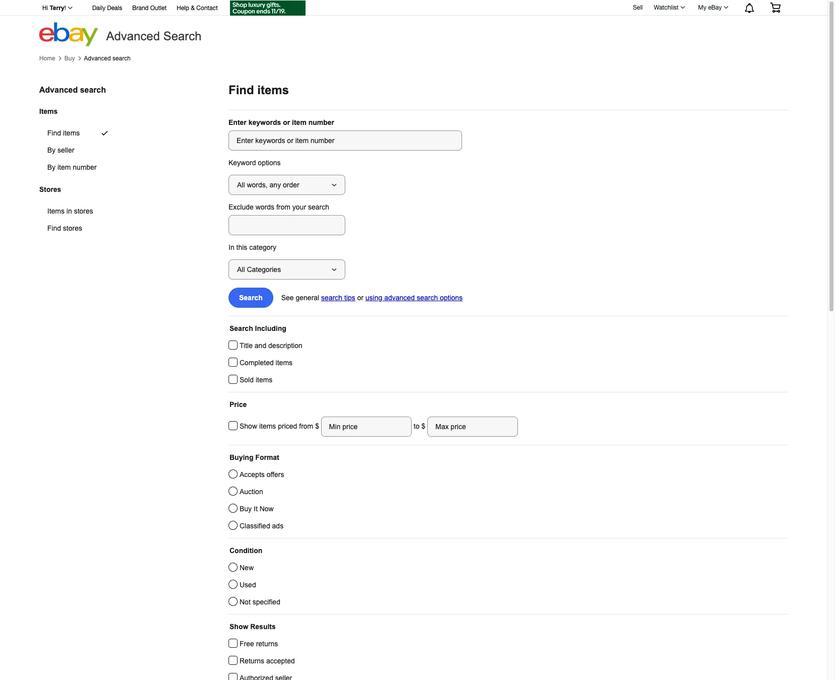 Task type: locate. For each thing, give the bounding box(es) containing it.
0 horizontal spatial from
[[277, 203, 291, 211]]

watchlist link
[[649, 2, 690, 14]]

ads
[[272, 522, 284, 530]]

search tips link
[[321, 294, 356, 302]]

1 vertical spatial or
[[358, 294, 364, 302]]

find stores link
[[39, 220, 117, 237]]

specified
[[253, 598, 281, 606]]

1 horizontal spatial buy
[[240, 505, 252, 513]]

search
[[163, 29, 202, 43], [239, 294, 263, 302], [230, 324, 253, 332]]

$
[[315, 422, 321, 430], [422, 422, 426, 430]]

0 vertical spatial from
[[277, 203, 291, 211]]

keyword
[[229, 159, 256, 167]]

returns
[[240, 657, 264, 665]]

items up find items link
[[39, 107, 58, 115]]

from right 'priced'
[[299, 422, 313, 430]]

item
[[292, 118, 307, 126], [58, 163, 71, 171]]

0 horizontal spatial $
[[315, 422, 321, 430]]

sell link
[[629, 4, 648, 11]]

1 vertical spatial options
[[440, 294, 463, 302]]

sold
[[240, 376, 254, 384]]

accepted
[[266, 657, 295, 665]]

1 vertical spatial items
[[47, 207, 65, 215]]

advanced right buy 'link'
[[84, 55, 111, 62]]

search
[[113, 55, 131, 62], [80, 86, 106, 94], [308, 203, 329, 211], [321, 294, 343, 302], [417, 294, 438, 302]]

or right keywords
[[283, 118, 290, 126]]

search for search including
[[230, 324, 253, 332]]

1 horizontal spatial $
[[422, 422, 426, 430]]

1 $ from the left
[[315, 422, 321, 430]]

by left seller
[[47, 146, 56, 154]]

results
[[250, 623, 276, 631]]

search button
[[229, 288, 273, 308]]

not
[[240, 598, 251, 606]]

item down seller
[[58, 163, 71, 171]]

2 vertical spatial search
[[230, 324, 253, 332]]

1 vertical spatial item
[[58, 163, 71, 171]]

watchlist
[[654, 4, 679, 11]]

title
[[240, 342, 253, 350]]

free
[[240, 640, 254, 648]]

find for find items link
[[47, 129, 61, 137]]

1 by from the top
[[47, 146, 56, 154]]

returns accepted
[[240, 657, 295, 665]]

0 vertical spatial show
[[240, 422, 257, 430]]

or right tips
[[358, 294, 364, 302]]

stores down items in stores
[[63, 224, 82, 232]]

$ right 'priced'
[[315, 422, 321, 430]]

1 vertical spatial by
[[47, 163, 56, 171]]

find for the find stores link
[[47, 224, 61, 232]]

1 horizontal spatial or
[[358, 294, 364, 302]]

1 vertical spatial show
[[230, 623, 249, 631]]

from left your
[[277, 203, 291, 211]]

search inside search button
[[239, 294, 263, 302]]

search up the title
[[230, 324, 253, 332]]

1 vertical spatial find items
[[47, 129, 80, 137]]

advanced search
[[84, 55, 131, 62], [39, 86, 106, 94]]

help & contact
[[177, 5, 218, 12]]

buy link
[[64, 55, 75, 62]]

0 vertical spatial item
[[292, 118, 307, 126]]

0 vertical spatial advanced
[[106, 29, 160, 43]]

find items up keywords
[[229, 83, 289, 97]]

buy right home link
[[64, 55, 75, 62]]

your
[[293, 203, 306, 211]]

not specified
[[240, 598, 281, 606]]

stores right in
[[74, 207, 93, 215]]

exclude words from your search
[[229, 203, 329, 211]]

2 vertical spatial advanced
[[39, 86, 78, 94]]

2 by from the top
[[47, 163, 56, 171]]

item right keywords
[[292, 118, 307, 126]]

number down by seller link
[[73, 163, 97, 171]]

find up by seller
[[47, 129, 61, 137]]

advanced search link
[[84, 55, 131, 62]]

items
[[258, 83, 289, 97], [63, 129, 80, 137], [276, 359, 293, 367], [256, 376, 273, 384], [259, 422, 276, 430]]

home
[[39, 55, 55, 62]]

items left in
[[47, 207, 65, 215]]

priced
[[278, 422, 297, 430]]

number
[[309, 118, 335, 126], [73, 163, 97, 171]]

0 vertical spatial number
[[309, 118, 335, 126]]

by down by seller
[[47, 163, 56, 171]]

format
[[256, 453, 279, 461]]

1 horizontal spatial from
[[299, 422, 313, 430]]

brand
[[132, 5, 149, 12]]

stores
[[39, 185, 61, 193]]

advanced
[[385, 294, 415, 302]]

0 vertical spatial items
[[39, 107, 58, 115]]

find items up seller
[[47, 129, 80, 137]]

auction
[[240, 488, 263, 496]]

search down 'help'
[[163, 29, 202, 43]]

Enter maximum price range value, $ text field
[[428, 417, 518, 437]]

$ right to
[[422, 422, 426, 430]]

hi terry !
[[42, 5, 66, 12]]

items for items
[[39, 107, 58, 115]]

1 vertical spatial find
[[47, 129, 61, 137]]

banner containing sell
[[37, 0, 789, 46]]

0 vertical spatial options
[[258, 159, 281, 167]]

advanced down buy 'link'
[[39, 86, 78, 94]]

0 vertical spatial by
[[47, 146, 56, 154]]

stores
[[74, 207, 93, 215], [63, 224, 82, 232]]

find items
[[229, 83, 289, 97], [47, 129, 80, 137]]

find up enter
[[229, 83, 254, 97]]

advanced search
[[106, 29, 202, 43]]

advanced search right buy 'link'
[[84, 55, 131, 62]]

find down items in stores
[[47, 224, 61, 232]]

using advanced search options link
[[366, 294, 463, 302]]

show results
[[230, 623, 276, 631]]

sold items
[[240, 376, 273, 384]]

items up seller
[[63, 129, 80, 137]]

general
[[296, 294, 319, 302]]

advanced down brand
[[106, 29, 160, 43]]

0 vertical spatial stores
[[74, 207, 93, 215]]

0 horizontal spatial or
[[283, 118, 290, 126]]

help & contact link
[[177, 3, 218, 14]]

0 vertical spatial find items
[[229, 83, 289, 97]]

1 horizontal spatial number
[[309, 118, 335, 126]]

terry
[[50, 5, 64, 12]]

by
[[47, 146, 56, 154], [47, 163, 56, 171]]

1 vertical spatial search
[[239, 294, 263, 302]]

1 horizontal spatial options
[[440, 294, 463, 302]]

from
[[277, 203, 291, 211], [299, 422, 313, 430]]

0 vertical spatial or
[[283, 118, 290, 126]]

banner
[[37, 0, 789, 46]]

this
[[237, 243, 248, 251]]

exclude
[[229, 203, 254, 211]]

1 vertical spatial buy
[[240, 505, 252, 513]]

show
[[240, 422, 257, 430], [230, 623, 249, 631]]

0 vertical spatial buy
[[64, 55, 75, 62]]

advanced search down buy 'link'
[[39, 86, 106, 94]]

daily deals
[[92, 5, 122, 12]]

number up the enter keywords or item number text box
[[309, 118, 335, 126]]

keyword options
[[229, 159, 281, 167]]

get the coupon image
[[230, 1, 306, 16]]

Exclude words from your search text field
[[229, 215, 346, 235]]

buying format
[[230, 453, 279, 461]]

show down price
[[240, 422, 257, 430]]

0 horizontal spatial buy
[[64, 55, 75, 62]]

advanced
[[106, 29, 160, 43], [84, 55, 111, 62], [39, 86, 78, 94]]

search up search including
[[239, 294, 263, 302]]

returns
[[256, 640, 278, 648]]

items
[[39, 107, 58, 115], [47, 207, 65, 215]]

brand outlet
[[132, 5, 167, 12]]

show up 'free'
[[230, 623, 249, 631]]

or
[[283, 118, 290, 126], [358, 294, 364, 302]]

0 horizontal spatial number
[[73, 163, 97, 171]]

search right your
[[308, 203, 329, 211]]

0 horizontal spatial item
[[58, 163, 71, 171]]

buy left it
[[240, 505, 252, 513]]

1 horizontal spatial find items
[[229, 83, 289, 97]]

2 vertical spatial find
[[47, 224, 61, 232]]

find
[[229, 83, 254, 97], [47, 129, 61, 137], [47, 224, 61, 232]]

by seller link
[[39, 142, 121, 159]]



Task type: describe. For each thing, give the bounding box(es) containing it.
new
[[240, 564, 254, 572]]

enter keywords or item number
[[229, 118, 335, 126]]

by seller
[[47, 146, 74, 154]]

words
[[256, 203, 275, 211]]

used
[[240, 581, 256, 589]]

0 horizontal spatial find items
[[47, 129, 80, 137]]

buy it now
[[240, 505, 274, 513]]

in
[[67, 207, 72, 215]]

now
[[260, 505, 274, 513]]

search right advanced
[[417, 294, 438, 302]]

daily
[[92, 5, 105, 12]]

show for show items priced from
[[240, 422, 257, 430]]

buying
[[230, 453, 254, 461]]

accepts offers
[[240, 471, 284, 479]]

0 vertical spatial advanced search
[[84, 55, 131, 62]]

items in stores
[[47, 207, 93, 215]]

search including
[[230, 324, 287, 332]]

using
[[366, 294, 383, 302]]

0 vertical spatial find
[[229, 83, 254, 97]]

condition
[[230, 547, 263, 555]]

in this category
[[229, 243, 277, 251]]

1 vertical spatial number
[[73, 163, 97, 171]]

!
[[64, 5, 66, 12]]

enter
[[229, 118, 247, 126]]

1 vertical spatial advanced search
[[39, 86, 106, 94]]

including
[[255, 324, 287, 332]]

completed
[[240, 359, 274, 367]]

brand outlet link
[[132, 3, 167, 14]]

price
[[230, 400, 247, 409]]

to
[[414, 422, 420, 430]]

ebay
[[709, 4, 722, 11]]

by item number
[[47, 163, 97, 171]]

title and description
[[240, 342, 303, 350]]

deals
[[107, 5, 122, 12]]

items up enter keywords or item number
[[258, 83, 289, 97]]

free returns
[[240, 640, 278, 648]]

items for items in stores
[[47, 207, 65, 215]]

items left 'priced'
[[259, 422, 276, 430]]

to $
[[412, 422, 428, 430]]

help
[[177, 5, 189, 12]]

your shopping cart image
[[770, 3, 782, 13]]

1 horizontal spatial item
[[292, 118, 307, 126]]

in
[[229, 243, 235, 251]]

tips
[[345, 294, 356, 302]]

buy for buy 'link'
[[64, 55, 75, 62]]

keywords
[[249, 118, 281, 126]]

Enter minimum price range value, $ text field
[[321, 417, 412, 437]]

show for show results
[[230, 623, 249, 631]]

my
[[699, 4, 707, 11]]

buy for buy it now
[[240, 505, 252, 513]]

outlet
[[150, 5, 167, 12]]

by for by seller
[[47, 146, 56, 154]]

description
[[269, 342, 303, 350]]

see
[[281, 294, 294, 302]]

completed items
[[240, 359, 293, 367]]

daily deals link
[[92, 3, 122, 14]]

2 $ from the left
[[422, 422, 426, 430]]

seller
[[58, 146, 74, 154]]

search down advanced search link
[[80, 86, 106, 94]]

category
[[249, 243, 277, 251]]

find stores
[[47, 224, 82, 232]]

show items priced from
[[240, 422, 315, 430]]

by item number link
[[39, 159, 121, 176]]

sell
[[633, 4, 643, 11]]

by for by item number
[[47, 163, 56, 171]]

find items link
[[39, 125, 121, 142]]

classified
[[240, 522, 270, 530]]

1 vertical spatial from
[[299, 422, 313, 430]]

items in stores link
[[39, 203, 117, 220]]

my ebay
[[699, 4, 722, 11]]

search down "advanced search"
[[113, 55, 131, 62]]

and
[[255, 342, 267, 350]]

hi
[[42, 5, 48, 12]]

&
[[191, 5, 195, 12]]

it
[[254, 505, 258, 513]]

Enter keywords or item number text field
[[229, 130, 462, 151]]

items down completed items
[[256, 376, 273, 384]]

account navigation
[[37, 0, 789, 17]]

1 vertical spatial advanced
[[84, 55, 111, 62]]

search for search button
[[239, 294, 263, 302]]

classified ads
[[240, 522, 284, 530]]

1 vertical spatial stores
[[63, 224, 82, 232]]

0 horizontal spatial options
[[258, 159, 281, 167]]

0 vertical spatial search
[[163, 29, 202, 43]]

see general search tips or using advanced search options
[[281, 294, 463, 302]]

items down description
[[276, 359, 293, 367]]

search left tips
[[321, 294, 343, 302]]

home link
[[39, 55, 55, 62]]

contact
[[197, 5, 218, 12]]

accepts
[[240, 471, 265, 479]]

my ebay link
[[693, 2, 733, 14]]

offers
[[267, 471, 284, 479]]



Task type: vqa. For each thing, say whether or not it's contained in the screenshot.
PAID
no



